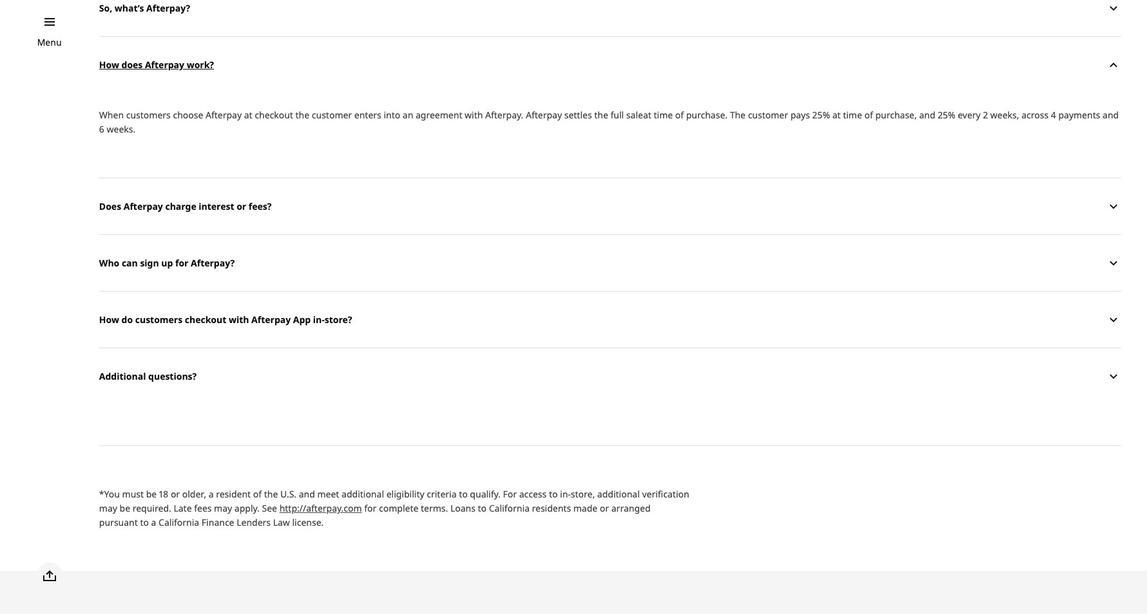 Task type: vqa. For each thing, say whether or not it's contained in the screenshot.
365+
no



Task type: locate. For each thing, give the bounding box(es) containing it.
lenders
[[237, 517, 271, 529]]

or inside the *you must be 18 or older, a resident of the u.s. and meet additional eligibility criteria to qualify. for access to in-store, additional verification may be required. late fees may apply. see
[[171, 489, 180, 501]]

0 vertical spatial for
[[175, 257, 188, 269]]

1 horizontal spatial in-
[[560, 489, 571, 501]]

fees
[[194, 503, 212, 515]]

access
[[519, 489, 547, 501]]

must
[[122, 489, 144, 501]]

what's
[[115, 2, 144, 14]]

0 vertical spatial a
[[209, 489, 214, 501]]

for
[[503, 489, 517, 501]]

18
[[159, 489, 168, 501]]

0 vertical spatial customers
[[126, 109, 171, 121]]

2 vertical spatial or
[[600, 503, 609, 515]]

rotate 180 image
[[1106, 57, 1121, 73]]

resident
[[216, 489, 251, 501]]

25%
[[812, 109, 830, 121], [938, 109, 955, 121]]

at
[[244, 109, 252, 121], [832, 109, 841, 121]]

how left does
[[99, 59, 119, 71]]

agreement
[[416, 109, 462, 121]]

customers right do
[[135, 314, 182, 326]]

at right "choose" in the top left of the page
[[244, 109, 252, 121]]

0 horizontal spatial and
[[299, 489, 315, 501]]

customers
[[126, 109, 171, 121], [135, 314, 182, 326]]

how inside how do customers checkout with afterpay app in-store? dropdown button
[[99, 314, 119, 326]]

2 how from the top
[[99, 314, 119, 326]]

25% left every
[[938, 109, 955, 121]]

for inside who can sign up for afterpay? dropdown button
[[175, 257, 188, 269]]

customer left enters
[[312, 109, 352, 121]]

*you must be 18 or older, a resident of the u.s. and meet additional eligibility criteria to qualify. for access to in-store, additional verification may be required. late fees may apply. see
[[99, 489, 689, 515]]

for left "complete"
[[364, 503, 377, 515]]

settles
[[564, 109, 592, 121]]

1 horizontal spatial checkout
[[255, 109, 293, 121]]

to down required.
[[140, 517, 149, 529]]

so, what's afterpay?
[[99, 2, 190, 14]]

menu button
[[37, 35, 62, 50]]

who can sign up for afterpay? button
[[99, 235, 1121, 292]]

in- inside the *you must be 18 or older, a resident of the u.s. and meet additional eligibility criteria to qualify. for access to in-store, additional verification may be required. late fees may apply. see
[[560, 489, 571, 501]]

afterpay.
[[485, 109, 524, 121]]

footer
[[0, 572, 1147, 615]]

at right pays
[[832, 109, 841, 121]]

time left "purchase,"
[[843, 109, 862, 121]]

afterpay? inside dropdown button
[[191, 257, 235, 269]]

1 vertical spatial afterpay?
[[191, 257, 235, 269]]

1 vertical spatial how
[[99, 314, 119, 326]]

0 vertical spatial how
[[99, 59, 119, 71]]

0 horizontal spatial 25%
[[812, 109, 830, 121]]

license.
[[292, 517, 324, 529]]

in- inside dropdown button
[[313, 314, 325, 326]]

and
[[919, 109, 935, 121], [1103, 109, 1119, 121], [299, 489, 315, 501]]

0 horizontal spatial time
[[654, 109, 673, 121]]

afterpay left app
[[251, 314, 291, 326]]

arranged
[[611, 503, 651, 515]]

1 horizontal spatial 25%
[[938, 109, 955, 121]]

customer
[[312, 109, 352, 121], [748, 109, 788, 121]]

0 horizontal spatial for
[[175, 257, 188, 269]]

a inside for complete terms. loans to california residents made or arranged pursuant to a california finance lenders law license.
[[151, 517, 156, 529]]

1 horizontal spatial customer
[[748, 109, 788, 121]]

charge
[[165, 200, 196, 213]]

how left do
[[99, 314, 119, 326]]

pays
[[791, 109, 810, 121]]

1 vertical spatial for
[[364, 503, 377, 515]]

or for 18
[[171, 489, 180, 501]]

25% right pays
[[812, 109, 830, 121]]

a
[[209, 489, 214, 501], [151, 517, 156, 529]]

california
[[489, 503, 530, 515], [159, 517, 199, 529]]

how
[[99, 59, 119, 71], [99, 314, 119, 326]]

be left 18
[[146, 489, 157, 501]]

may up 'finance'
[[214, 503, 232, 515]]

and right "purchase,"
[[919, 109, 935, 121]]

2 additional from the left
[[597, 489, 640, 501]]

1 may from the left
[[99, 503, 117, 515]]

for
[[175, 257, 188, 269], [364, 503, 377, 515]]

1 horizontal spatial may
[[214, 503, 232, 515]]

0 horizontal spatial checkout
[[185, 314, 226, 326]]

additional up for complete terms. loans to california residents made or arranged pursuant to a california finance lenders law license.
[[342, 489, 384, 501]]

california down late
[[159, 517, 199, 529]]

1 vertical spatial with
[[229, 314, 249, 326]]

or left fees? on the left top of page
[[237, 200, 246, 213]]

u.s.
[[280, 489, 297, 501]]

1 horizontal spatial afterpay?
[[191, 257, 235, 269]]

the inside the *you must be 18 or older, a resident of the u.s. and meet additional eligibility criteria to qualify. for access to in-store, additional verification may be required. late fees may apply. see
[[264, 489, 278, 501]]

or right 'made'
[[600, 503, 609, 515]]

may
[[99, 503, 117, 515], [214, 503, 232, 515]]

loans
[[450, 503, 476, 515]]

1 horizontal spatial at
[[832, 109, 841, 121]]

of left "purchase,"
[[865, 109, 873, 121]]

or right 18
[[171, 489, 180, 501]]

time
[[654, 109, 673, 121], [843, 109, 862, 121]]

additional
[[99, 371, 146, 383]]

0 horizontal spatial california
[[159, 517, 199, 529]]

a down required.
[[151, 517, 156, 529]]

purchase,
[[875, 109, 917, 121]]

0 horizontal spatial at
[[244, 109, 252, 121]]

afterpay?
[[146, 2, 190, 14], [191, 257, 235, 269]]

0 horizontal spatial in-
[[313, 314, 325, 326]]

2
[[983, 109, 988, 121]]

how inside how does afterpay work? dropdown button
[[99, 59, 119, 71]]

0 horizontal spatial or
[[171, 489, 180, 501]]

or inside for complete terms. loans to california residents made or arranged pursuant to a california finance lenders law license.
[[600, 503, 609, 515]]

1 horizontal spatial for
[[364, 503, 377, 515]]

to up residents
[[549, 489, 558, 501]]

to down 'qualify.'
[[478, 503, 487, 515]]

0 horizontal spatial of
[[253, 489, 262, 501]]

0 horizontal spatial be
[[120, 503, 130, 515]]

0 vertical spatial in-
[[313, 314, 325, 326]]

in- right app
[[313, 314, 325, 326]]

questions?
[[148, 371, 197, 383]]

1 customer from the left
[[312, 109, 352, 121]]

0 vertical spatial or
[[237, 200, 246, 213]]

to
[[459, 489, 468, 501], [549, 489, 558, 501], [478, 503, 487, 515], [140, 517, 149, 529]]

0 horizontal spatial with
[[229, 314, 249, 326]]

how does afterpay work?
[[99, 59, 214, 71]]

1 horizontal spatial and
[[919, 109, 935, 121]]

1 vertical spatial or
[[171, 489, 180, 501]]

1 vertical spatial checkout
[[185, 314, 226, 326]]

1 horizontal spatial or
[[237, 200, 246, 213]]

of up apply.
[[253, 489, 262, 501]]

for right up
[[175, 257, 188, 269]]

0 vertical spatial afterpay?
[[146, 2, 190, 14]]

afterpay? right up
[[191, 257, 235, 269]]

with
[[465, 109, 483, 121], [229, 314, 249, 326]]

with inside dropdown button
[[229, 314, 249, 326]]

may down *you on the bottom
[[99, 503, 117, 515]]

0 horizontal spatial may
[[99, 503, 117, 515]]

be up pursuant
[[120, 503, 130, 515]]

customers inside when customers choose afterpay at checkout the customer enters into an agreement with afterpay. afterpay settles the full saleat time of purchase. the customer pays 25% at time of purchase, and 25% every 2 weeks, across 4 payments and 6 weeks.
[[126, 109, 171, 121]]

afterpay? right the what's at the left top of page
[[146, 2, 190, 14]]

1 vertical spatial a
[[151, 517, 156, 529]]

additional
[[342, 489, 384, 501], [597, 489, 640, 501]]

with left app
[[229, 314, 249, 326]]

the
[[296, 109, 309, 121], [594, 109, 608, 121], [264, 489, 278, 501]]

0 vertical spatial california
[[489, 503, 530, 515]]

2 horizontal spatial the
[[594, 109, 608, 121]]

1 at from the left
[[244, 109, 252, 121]]

customers up weeks.
[[126, 109, 171, 121]]

menu
[[37, 36, 62, 48]]

in-
[[313, 314, 325, 326], [560, 489, 571, 501]]

1 horizontal spatial with
[[465, 109, 483, 121]]

of
[[675, 109, 684, 121], [865, 109, 873, 121], [253, 489, 262, 501]]

0 vertical spatial be
[[146, 489, 157, 501]]

enters
[[354, 109, 381, 121]]

a up fees
[[209, 489, 214, 501]]

residents
[[532, 503, 571, 515]]

time right saleat
[[654, 109, 673, 121]]

0 horizontal spatial the
[[264, 489, 278, 501]]

verification
[[642, 489, 689, 501]]

additional up arranged
[[597, 489, 640, 501]]

0 horizontal spatial customer
[[312, 109, 352, 121]]

1 vertical spatial customers
[[135, 314, 182, 326]]

made
[[573, 503, 598, 515]]

and right u.s.
[[299, 489, 315, 501]]

or
[[237, 200, 246, 213], [171, 489, 180, 501], [600, 503, 609, 515]]

1 how from the top
[[99, 59, 119, 71]]

customers inside dropdown button
[[135, 314, 182, 326]]

with left afterpay.
[[465, 109, 483, 121]]

afterpay inside dropdown button
[[251, 314, 291, 326]]

of left purchase.
[[675, 109, 684, 121]]

fees?
[[249, 200, 272, 213]]

1 vertical spatial in-
[[560, 489, 571, 501]]

for complete terms. loans to california residents made or arranged pursuant to a california finance lenders law license.
[[99, 503, 651, 529]]

1 horizontal spatial a
[[209, 489, 214, 501]]

1 25% from the left
[[812, 109, 830, 121]]

2 horizontal spatial or
[[600, 503, 609, 515]]

or inside dropdown button
[[237, 200, 246, 213]]

who
[[99, 257, 119, 269]]

afterpay? inside "dropdown button"
[[146, 2, 190, 14]]

and right "payments" on the top of page
[[1103, 109, 1119, 121]]

0 vertical spatial with
[[465, 109, 483, 121]]

checkout
[[255, 109, 293, 121], [185, 314, 226, 326]]

1 horizontal spatial additional
[[597, 489, 640, 501]]

customer right the
[[748, 109, 788, 121]]

6
[[99, 123, 104, 136]]

0 horizontal spatial additional
[[342, 489, 384, 501]]

be
[[146, 489, 157, 501], [120, 503, 130, 515]]

0 horizontal spatial afterpay?
[[146, 2, 190, 14]]

store?
[[325, 314, 352, 326]]

california down for
[[489, 503, 530, 515]]

in- up residents
[[560, 489, 571, 501]]

0 vertical spatial checkout
[[255, 109, 293, 121]]

1 horizontal spatial time
[[843, 109, 862, 121]]

0 horizontal spatial a
[[151, 517, 156, 529]]



Task type: describe. For each thing, give the bounding box(es) containing it.
http://afterpay.com link
[[279, 503, 362, 515]]

every
[[958, 109, 981, 121]]

1 horizontal spatial the
[[296, 109, 309, 121]]

2 time from the left
[[843, 109, 862, 121]]

with inside when customers choose afterpay at checkout the customer enters into an agreement with afterpay. afterpay settles the full saleat time of purchase. the customer pays 25% at time of purchase, and 25% every 2 weeks, across 4 payments and 6 weeks.
[[465, 109, 483, 121]]

choose
[[173, 109, 203, 121]]

1 vertical spatial be
[[120, 503, 130, 515]]

apply.
[[234, 503, 260, 515]]

2 at from the left
[[832, 109, 841, 121]]

1 horizontal spatial california
[[489, 503, 530, 515]]

for inside for complete terms. loans to california residents made or arranged pursuant to a california finance lenders law license.
[[364, 503, 377, 515]]

older,
[[182, 489, 206, 501]]

1 time from the left
[[654, 109, 673, 121]]

eligibility
[[386, 489, 424, 501]]

interest
[[199, 200, 234, 213]]

an
[[403, 109, 413, 121]]

full
[[611, 109, 624, 121]]

purchase.
[[686, 109, 728, 121]]

1 horizontal spatial of
[[675, 109, 684, 121]]

how for how does afterpay work?
[[99, 59, 119, 71]]

http://afterpay.com
[[279, 503, 362, 515]]

how do customers checkout with afterpay app in-store?
[[99, 314, 352, 326]]

checkout inside when customers choose afterpay at checkout the customer enters into an agreement with afterpay. afterpay settles the full saleat time of purchase. the customer pays 25% at time of purchase, and 25% every 2 weeks, across 4 payments and 6 weeks.
[[255, 109, 293, 121]]

store,
[[571, 489, 595, 501]]

how for how do customers checkout with afterpay app in-store?
[[99, 314, 119, 326]]

criteria
[[427, 489, 457, 501]]

saleat
[[626, 109, 651, 121]]

late
[[174, 503, 192, 515]]

afterpay right "choose" in the top left of the page
[[206, 109, 242, 121]]

work?
[[187, 59, 214, 71]]

so,
[[99, 2, 112, 14]]

who can sign up for afterpay?
[[99, 257, 235, 269]]

do
[[122, 314, 133, 326]]

how do customers checkout with afterpay app in-store? button
[[99, 292, 1121, 348]]

when
[[99, 109, 124, 121]]

4
[[1051, 109, 1056, 121]]

qualify.
[[470, 489, 501, 501]]

up
[[161, 257, 173, 269]]

the
[[730, 109, 746, 121]]

does afterpay charge interest or fees? button
[[99, 178, 1121, 235]]

does afterpay charge interest or fees?
[[99, 200, 272, 213]]

2 horizontal spatial and
[[1103, 109, 1119, 121]]

when customers choose afterpay at checkout the customer enters into an agreement with afterpay. afterpay settles the full saleat time of purchase. the customer pays 25% at time of purchase, and 25% every 2 weeks, across 4 payments and 6 weeks.
[[99, 109, 1119, 136]]

or for interest
[[237, 200, 246, 213]]

see
[[262, 503, 277, 515]]

can
[[122, 257, 138, 269]]

afterpay right does
[[145, 59, 184, 71]]

1 vertical spatial california
[[159, 517, 199, 529]]

does
[[99, 200, 121, 213]]

into
[[384, 109, 400, 121]]

2 horizontal spatial of
[[865, 109, 873, 121]]

finance
[[202, 517, 234, 529]]

1 additional from the left
[[342, 489, 384, 501]]

across
[[1022, 109, 1049, 121]]

does
[[122, 59, 143, 71]]

weeks.
[[107, 123, 135, 136]]

afterpay left settles
[[526, 109, 562, 121]]

pursuant
[[99, 517, 138, 529]]

a inside the *you must be 18 or older, a resident of the u.s. and meet additional eligibility criteria to qualify. for access to in-store, additional verification may be required. late fees may apply. see
[[209, 489, 214, 501]]

additional questions?
[[99, 371, 197, 383]]

2 customer from the left
[[748, 109, 788, 121]]

checkout inside how do customers checkout with afterpay app in-store? dropdown button
[[185, 314, 226, 326]]

payments
[[1058, 109, 1100, 121]]

weeks,
[[990, 109, 1019, 121]]

so, what's afterpay? button
[[99, 0, 1121, 36]]

and inside the *you must be 18 or older, a resident of the u.s. and meet additional eligibility criteria to qualify. for access to in-store, additional verification may be required. late fees may apply. see
[[299, 489, 315, 501]]

meet
[[317, 489, 339, 501]]

afterpay right does at the top of the page
[[124, 200, 163, 213]]

sign
[[140, 257, 159, 269]]

of inside the *you must be 18 or older, a resident of the u.s. and meet additional eligibility criteria to qualify. for access to in-store, additional verification may be required. late fees may apply. see
[[253, 489, 262, 501]]

app
[[293, 314, 311, 326]]

complete
[[379, 503, 418, 515]]

2 may from the left
[[214, 503, 232, 515]]

1 horizontal spatial be
[[146, 489, 157, 501]]

law
[[273, 517, 290, 529]]

terms.
[[421, 503, 448, 515]]

additional questions? button
[[99, 348, 1121, 405]]

to up the loans
[[459, 489, 468, 501]]

*you
[[99, 489, 120, 501]]

required.
[[133, 503, 171, 515]]

how does afterpay work? button
[[99, 36, 1121, 93]]

2 25% from the left
[[938, 109, 955, 121]]



